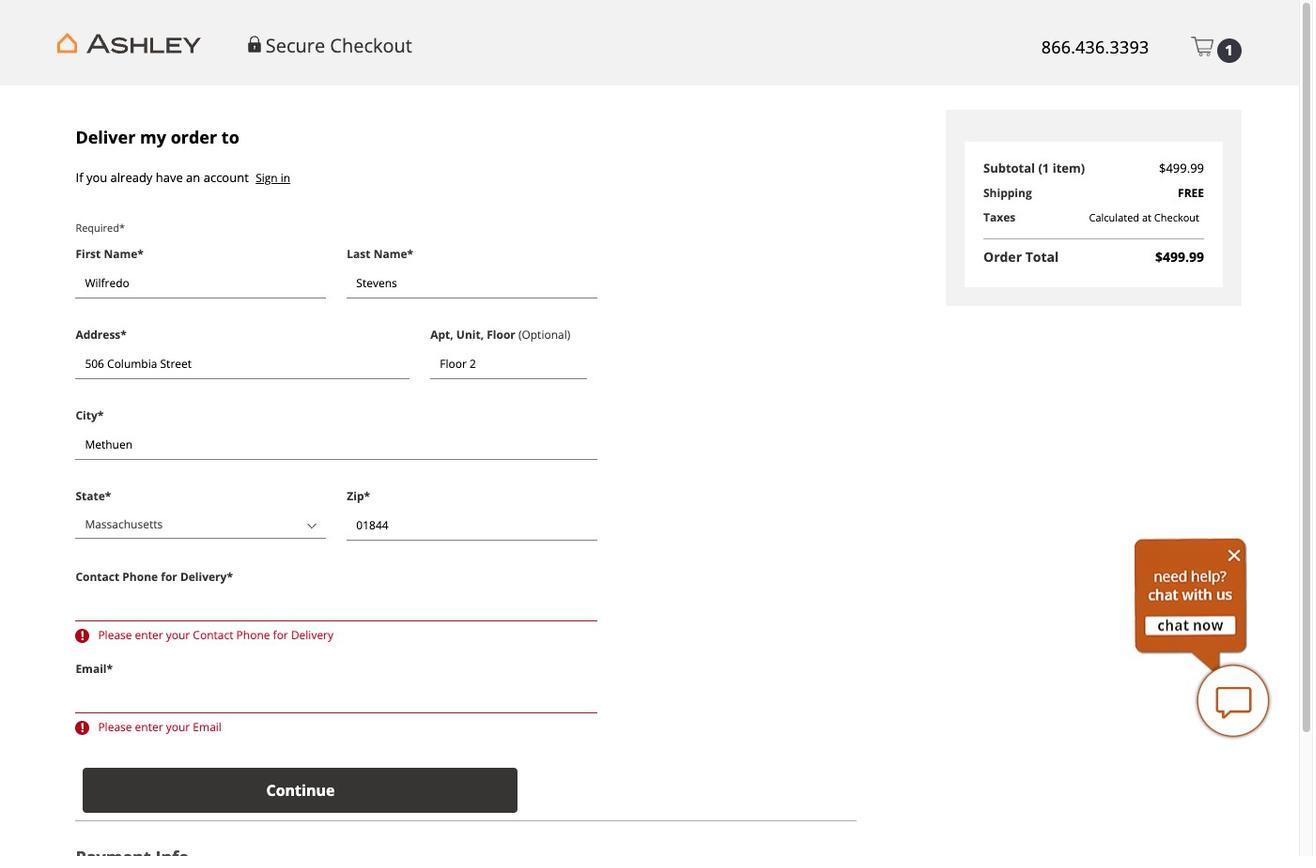 Task type: locate. For each thing, give the bounding box(es) containing it.
checkout inside deliver my order to main content
[[1154, 211, 1199, 225]]

chat bubble mobile view image
[[1196, 664, 1271, 739]]

enter inside alert
[[135, 628, 163, 643]]

1 vertical spatial $499.99
[[1155, 248, 1204, 266]]

shipping
[[983, 185, 1032, 201]]

address
[[76, 327, 121, 343]]

please enter your email alert
[[76, 719, 597, 737]]

name right first
[[104, 246, 137, 262]]

please inside alert
[[98, 720, 132, 736]]

last name *
[[347, 246, 413, 262]]

contact inside alert
[[193, 628, 233, 643]]

deliver my order to
[[76, 126, 239, 148]]

email down please enter your contact phone for delivery
[[193, 720, 222, 736]]

$499.99 for order total
[[1155, 248, 1204, 266]]

1 horizontal spatial delivery
[[291, 628, 333, 643]]

1 link
[[1191, 29, 1241, 63]]

1 vertical spatial email
[[193, 720, 222, 736]]

2 enter from the top
[[135, 720, 163, 736]]

sign
[[256, 170, 278, 186]]

unit,
[[456, 327, 484, 343]]

if you already have an account sign in
[[76, 169, 290, 186]]

total
[[1025, 248, 1058, 266]]

1 vertical spatial delivery
[[291, 628, 333, 643]]

your inside alert
[[166, 720, 190, 736]]

1 horizontal spatial for
[[273, 628, 288, 643]]

0 horizontal spatial delivery
[[180, 569, 227, 585]]

contact phone for delivery *
[[76, 569, 233, 585]]

1 your from the top
[[166, 628, 190, 643]]

1 horizontal spatial checkout
[[1154, 211, 1199, 225]]

0 vertical spatial delivery
[[180, 569, 227, 585]]

None text field
[[76, 269, 326, 299], [430, 349, 587, 380], [76, 430, 597, 460], [76, 269, 326, 299], [430, 349, 587, 380], [76, 430, 597, 460]]

contact down contact phone for delivery *
[[193, 628, 233, 643]]

deliver my order to main content
[[58, 85, 1241, 857]]

taxes
[[983, 209, 1015, 225]]

enter inside alert
[[135, 720, 163, 736]]

0 vertical spatial your
[[166, 628, 190, 643]]

state
[[76, 489, 105, 504]]

1 vertical spatial checkout
[[1154, 211, 1199, 225]]

please for please enter your contact phone for delivery
[[98, 628, 132, 643]]

delivery
[[180, 569, 227, 585], [291, 628, 333, 643]]

contact down the state *
[[76, 569, 119, 585]]

1 horizontal spatial name
[[373, 246, 407, 262]]

1 vertical spatial enter
[[135, 720, 163, 736]]

$499.99 for subtotal (1 item)
[[1159, 160, 1204, 177]]

enter
[[135, 628, 163, 643], [135, 720, 163, 736]]

0 vertical spatial for
[[161, 569, 177, 585]]

name right last
[[373, 246, 407, 262]]

floor
[[487, 327, 515, 343]]

none email field inside deliver my order to main content
[[76, 684, 597, 714]]

email
[[76, 661, 107, 677], [193, 720, 222, 736]]

1
[[1225, 41, 1233, 59]]

an
[[186, 169, 200, 186]]

zip *
[[347, 489, 370, 504]]

0 vertical spatial please
[[98, 628, 132, 643]]

None telephone field
[[347, 511, 597, 541], [76, 592, 597, 622], [347, 511, 597, 541], [76, 592, 597, 622]]

at
[[1142, 211, 1151, 225]]

2 your from the top
[[166, 720, 190, 736]]

phone
[[122, 569, 158, 585], [236, 628, 270, 643]]

1 please from the top
[[98, 628, 132, 643]]

continue
[[266, 781, 335, 801]]

name
[[104, 246, 137, 262], [373, 246, 407, 262]]

0 vertical spatial $499.99
[[1159, 160, 1204, 177]]

0 vertical spatial email
[[76, 661, 107, 677]]

None email field
[[76, 684, 597, 714]]

in
[[281, 170, 290, 186]]

checkout right 'secure' on the left of page
[[330, 33, 412, 58]]

0 vertical spatial phone
[[122, 569, 158, 585]]

already
[[110, 169, 153, 186]]

your for email
[[166, 720, 190, 736]]

1 vertical spatial please
[[98, 720, 132, 736]]

$499.99
[[1159, 160, 1204, 177], [1155, 248, 1204, 266]]

None text field
[[347, 269, 597, 299]]

0 horizontal spatial email
[[76, 661, 107, 677]]

sign in button
[[252, 165, 294, 192]]

2 name from the left
[[373, 246, 407, 262]]

email up please enter your email
[[76, 661, 107, 677]]

1 horizontal spatial phone
[[236, 628, 270, 643]]

order total
[[983, 248, 1058, 266]]

1 horizontal spatial email
[[193, 720, 222, 736]]

1 vertical spatial your
[[166, 720, 190, 736]]

1 name from the left
[[104, 246, 137, 262]]

*
[[137, 246, 144, 262], [407, 246, 413, 262], [121, 327, 127, 343], [97, 408, 104, 424], [105, 489, 111, 504], [364, 489, 370, 504], [227, 569, 233, 585], [107, 661, 113, 677]]

866.436.3393
[[1041, 36, 1149, 59]]

$499.99 down 'calculated at checkout'
[[1155, 248, 1204, 266]]

0 horizontal spatial for
[[161, 569, 177, 585]]

delivery inside alert
[[291, 628, 333, 643]]

1 enter from the top
[[135, 628, 163, 643]]

please inside alert
[[98, 628, 132, 643]]

city *
[[76, 408, 104, 424]]

$499.99 up free
[[1159, 160, 1204, 177]]

your
[[166, 628, 190, 643], [166, 720, 190, 736]]

1 horizontal spatial contact
[[193, 628, 233, 643]]

contact
[[76, 569, 119, 585], [193, 628, 233, 643]]

please up email * on the left
[[98, 628, 132, 643]]

please
[[98, 628, 132, 643], [98, 720, 132, 736]]

your inside alert
[[166, 628, 190, 643]]

0 horizontal spatial name
[[104, 246, 137, 262]]

0 vertical spatial enter
[[135, 628, 163, 643]]

checkout
[[330, 33, 412, 58], [1154, 211, 1199, 225]]

2 please from the top
[[98, 720, 132, 736]]

1 vertical spatial for
[[273, 628, 288, 643]]

for inside alert
[[273, 628, 288, 643]]

for
[[161, 569, 177, 585], [273, 628, 288, 643]]

first
[[76, 246, 101, 262]]

checkout down free
[[1154, 211, 1199, 225]]

0 horizontal spatial contact
[[76, 569, 119, 585]]

please down email * on the left
[[98, 720, 132, 736]]

continue button
[[83, 768, 518, 814]]

1 vertical spatial contact
[[193, 628, 233, 643]]

0 horizontal spatial checkout
[[330, 33, 412, 58]]

1 vertical spatial phone
[[236, 628, 270, 643]]

if
[[76, 169, 83, 186]]



Task type: vqa. For each thing, say whether or not it's contained in the screenshot.


Task type: describe. For each thing, give the bounding box(es) containing it.
please enter your email
[[98, 720, 222, 736]]

first name *
[[76, 246, 144, 262]]

0 vertical spatial checkout
[[330, 33, 412, 58]]

subtotal
[[983, 160, 1035, 177]]

(1
[[1038, 160, 1049, 177]]

(optional)
[[518, 327, 570, 343]]

state *
[[76, 489, 111, 504]]

order
[[983, 248, 1022, 266]]

subtotal (1 item)
[[983, 160, 1085, 177]]

dialogue message for liveperson image
[[1135, 538, 1247, 673]]

my
[[140, 126, 166, 148]]

account
[[204, 169, 249, 186]]

have
[[156, 169, 183, 186]]

calculated at checkout
[[1089, 211, 1199, 225]]

0 vertical spatial contact
[[76, 569, 119, 585]]

email inside alert
[[193, 720, 222, 736]]

order
[[171, 126, 217, 148]]

Start typing your street address, city, and state for suggestions. text field
[[76, 349, 410, 380]]

enter for email
[[135, 720, 163, 736]]

last
[[347, 246, 371, 262]]

your for contact
[[166, 628, 190, 643]]

name for first name
[[104, 246, 137, 262]]

item)
[[1052, 160, 1085, 177]]

free
[[1177, 185, 1204, 201]]

to
[[222, 126, 239, 148]]

city
[[76, 408, 97, 424]]

phone inside alert
[[236, 628, 270, 643]]

apt,
[[430, 327, 453, 343]]

secure
[[266, 33, 325, 58]]

apt, unit, floor (optional)
[[430, 327, 570, 343]]

zip
[[347, 489, 364, 504]]

name for last name
[[373, 246, 407, 262]]

please enter your contact phone for delivery alert
[[76, 627, 597, 645]]

email *
[[76, 661, 113, 677]]

calculated
[[1089, 211, 1139, 225]]

deliver
[[76, 126, 136, 148]]

please enter your contact phone for delivery
[[98, 628, 333, 643]]

please for please enter your email
[[98, 720, 132, 736]]

you
[[86, 169, 107, 186]]

address *
[[76, 327, 127, 343]]

required*
[[76, 221, 125, 235]]

secure checkout
[[266, 33, 412, 58]]

enter for contact
[[135, 628, 163, 643]]

0 horizontal spatial phone
[[122, 569, 158, 585]]



